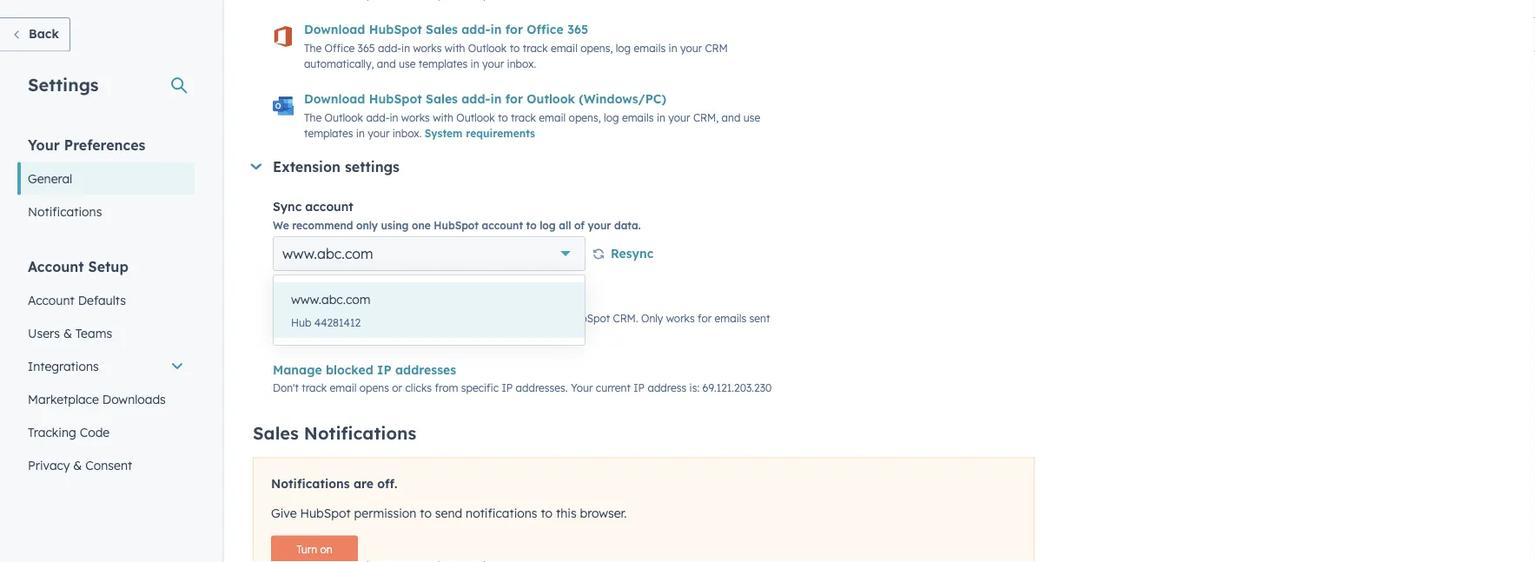 Task type: describe. For each thing, give the bounding box(es) containing it.
manage for manage blocked ip addresses
[[273, 362, 322, 377]]

crm,
[[693, 111, 719, 124]]

privacy
[[28, 458, 70, 473]]

to inside the outlook add-in works with outlook to track email opens, log emails in your crm, and use templates in your inbox.
[[498, 111, 508, 124]]

outlook up system requirements button
[[456, 111, 495, 124]]

inbox. inside the outlook add-in works with outlook to track email opens, log emails in your crm, and use templates in your inbox.
[[393, 127, 422, 140]]

turn on
[[297, 543, 332, 557]]

(windows/pc)
[[579, 92, 667, 107]]

only
[[356, 219, 378, 232]]

tracking code link
[[17, 416, 195, 449]]

system
[[425, 127, 463, 140]]

tracking
[[28, 424, 76, 440]]

an
[[389, 312, 402, 325]]

data.
[[614, 219, 641, 232]]

setup
[[88, 258, 128, 275]]

preferences
[[64, 136, 145, 153]]

extension settings
[[273, 158, 400, 176]]

requirements
[[466, 127, 535, 140]]

sales notifications
[[253, 422, 416, 444]]

emails left sent
[[715, 312, 747, 325]]

crm inside download hubspot sales add-in for office 365 the office 365 add-in works with outlook to track email opens, log emails in your crm automatically, and use templates in your inbox.
[[705, 42, 728, 55]]

hubspot inside sync account we recommend only using one hubspot account to log all of your data.
[[434, 219, 479, 232]]

www.abc.com button
[[274, 283, 585, 318]]

works inside download hubspot sales add-in for office 365 the office 365 add-in works with outlook to track email opens, log emails in your crm automatically, and use templates in your inbox.
[[413, 42, 442, 55]]

crm inside manage additional bcc addresses log emails you send to an external crm in addition to your hubspot crm. only works for emails sent using a sales extension.
[[448, 312, 470, 325]]

download hubspot sales add-in for office 365 button
[[304, 19, 588, 40]]

sync account we recommend only using one hubspot account to log all of your data.
[[273, 199, 641, 232]]

integrations
[[28, 358, 99, 374]]

0 horizontal spatial office
[[325, 42, 355, 55]]

settings
[[28, 73, 99, 95]]

hubspot inside manage additional bcc addresses log emails you send to an external crm in addition to your hubspot crm. only works for emails sent using a sales extension.
[[567, 312, 610, 325]]

back link
[[0, 17, 70, 52]]

www.abc.com button
[[273, 237, 586, 271]]

www.abc.com for www.abc.com
[[282, 245, 373, 263]]

clicks
[[405, 382, 432, 395]]

off.
[[377, 476, 397, 491]]

sales
[[311, 328, 336, 341]]

one
[[412, 219, 431, 232]]

resync
[[611, 246, 654, 261]]

users
[[28, 325, 60, 341]]

1 horizontal spatial 365
[[567, 22, 588, 37]]

download for download hubspot sales add-in for outlook (windows/pc)
[[304, 92, 365, 107]]

hubspot for to
[[300, 506, 351, 521]]

a
[[302, 328, 309, 341]]

to inside sync account we recommend only using one hubspot account to log all of your data.
[[526, 219, 537, 232]]

69.121.203.230
[[703, 382, 772, 395]]

manage additional bcc addresses log emails you send to an external crm in addition to your hubspot crm. only works for emails sent using a sales extension.
[[273, 293, 770, 341]]

with inside download hubspot sales add-in for office 365 the office 365 add-in works with outlook to track email opens, log emails in your crm automatically, and use templates in your inbox.
[[445, 42, 465, 55]]

bcc
[[392, 293, 417, 308]]

sent
[[750, 312, 770, 325]]

sales for office
[[426, 22, 458, 37]]

for for outlook
[[506, 92, 523, 107]]

downloads
[[102, 391, 166, 407]]

your inside the manage blocked ip addresses don't track email opens or clicks from specific ip addresses. your current ip address is: 69.121.203.230
[[571, 382, 593, 395]]

templates inside download hubspot sales add-in for office 365 the office 365 add-in works with outlook to track email opens, log emails in your crm automatically, and use templates in your inbox.
[[419, 57, 468, 70]]

download hubspot sales add-in for office 365 the office 365 add-in works with outlook to track email opens, log emails in your crm automatically, and use templates in your inbox.
[[304, 22, 728, 70]]

the inside the outlook add-in works with outlook to track email opens, log emails in your crm, and use templates in your inbox.
[[304, 111, 322, 124]]

www.abc.com list box
[[274, 276, 585, 345]]

log
[[273, 312, 291, 325]]

is:
[[690, 382, 700, 395]]

addition
[[485, 312, 526, 325]]

this
[[556, 506, 577, 521]]

2 vertical spatial sales
[[253, 422, 299, 444]]

download hubspot sales add-in for outlook (windows/pc) button
[[304, 89, 667, 110]]

1 horizontal spatial send
[[435, 506, 462, 521]]

emails inside download hubspot sales add-in for office 365 the office 365 add-in works with outlook to track email opens, log emails in your crm automatically, and use templates in your inbox.
[[634, 42, 666, 55]]

blocked
[[326, 362, 374, 377]]

inbox. inside download hubspot sales add-in for office 365 the office 365 add-in works with outlook to track email opens, log emails in your crm automatically, and use templates in your inbox.
[[507, 57, 536, 70]]

specific
[[461, 382, 499, 395]]

defaults
[[78, 292, 126, 308]]

all
[[559, 219, 571, 232]]

in inside button
[[491, 92, 502, 107]]

to inside download hubspot sales add-in for office 365 the office 365 add-in works with outlook to track email opens, log emails in your crm automatically, and use templates in your inbox.
[[510, 42, 520, 55]]

users & teams link
[[17, 317, 195, 350]]

extension settings button
[[250, 158, 1508, 176]]

notifications are off.
[[271, 476, 397, 491]]

44281412
[[314, 316, 361, 329]]

manage blocked ip addresses button
[[273, 360, 456, 380]]

integrations button
[[17, 350, 195, 383]]

to left this
[[541, 506, 553, 521]]

don't
[[273, 382, 299, 395]]

automatically,
[[304, 57, 374, 70]]

tracking code
[[28, 424, 110, 440]]

from
[[435, 382, 458, 395]]

permission
[[354, 506, 417, 521]]

& for privacy
[[73, 458, 82, 473]]

marketplace
[[28, 391, 99, 407]]

resync button
[[593, 244, 654, 266]]

turn
[[297, 543, 317, 557]]

opens, inside the outlook add-in works with outlook to track email opens, log emails in your crm, and use templates in your inbox.
[[569, 111, 601, 124]]

your up "settings"
[[368, 127, 390, 140]]

opens
[[360, 382, 389, 395]]

consent
[[85, 458, 132, 473]]

extension
[[273, 158, 341, 176]]

use inside download hubspot sales add-in for office 365 the office 365 add-in works with outlook to track email opens, log emails in your crm automatically, and use templates in your inbox.
[[399, 57, 416, 70]]

your inside sync account we recommend only using one hubspot account to log all of your data.
[[588, 219, 611, 232]]

back
[[29, 26, 59, 41]]

works inside manage additional bcc addresses log emails you send to an external crm in addition to your hubspot crm. only works for emails sent using a sales extension.
[[666, 312, 695, 325]]

opens, inside download hubspot sales add-in for office 365 the office 365 add-in works with outlook to track email opens, log emails in your crm automatically, and use templates in your inbox.
[[581, 42, 613, 55]]

send inside manage additional bcc addresses log emails you send to an external crm in addition to your hubspot crm. only works for emails sent using a sales extension.
[[350, 312, 373, 325]]

your preferences element
[[17, 135, 195, 228]]

account setup
[[28, 258, 128, 275]]

notifications
[[466, 506, 537, 521]]

hubspot for outlook
[[369, 92, 422, 107]]

sales for outlook
[[426, 92, 458, 107]]

download for download hubspot sales add-in for office 365 the office 365 add-in works with outlook to track email opens, log emails in your crm automatically, and use templates in your inbox.
[[304, 22, 365, 37]]

recommend
[[292, 219, 353, 232]]

teams
[[75, 325, 112, 341]]

or
[[392, 382, 402, 395]]

current
[[596, 382, 631, 395]]

with inside the outlook add-in works with outlook to track email opens, log emails in your crm, and use templates in your inbox.
[[433, 111, 454, 124]]



Task type: vqa. For each thing, say whether or not it's contained in the screenshot.
right Press to sort. icon
no



Task type: locate. For each thing, give the bounding box(es) containing it.
outlook inside download hubspot sales add-in for office 365 the office 365 add-in works with outlook to track email opens, log emails in your crm automatically, and use templates in your inbox.
[[468, 42, 507, 55]]

1 the from the top
[[304, 42, 322, 55]]

the outlook add-in works with outlook to track email opens, log emails in your crm, and use templates in your inbox.
[[304, 111, 761, 140]]

use down download hubspot sales add-in for office 365 button
[[399, 57, 416, 70]]

addresses for manage additional bcc addresses
[[421, 293, 482, 308]]

give
[[271, 506, 297, 521]]

your up general at left
[[28, 136, 60, 153]]

use
[[399, 57, 416, 70], [744, 111, 761, 124]]

works inside the outlook add-in works with outlook to track email opens, log emails in your crm, and use templates in your inbox.
[[401, 111, 430, 124]]

1 horizontal spatial ip
[[502, 382, 513, 395]]

0 vertical spatial the
[[304, 42, 322, 55]]

1 vertical spatial and
[[722, 111, 741, 124]]

emails up (windows/pc)
[[634, 42, 666, 55]]

0 horizontal spatial your
[[28, 136, 60, 153]]

your right addition
[[542, 312, 564, 325]]

hubspot inside button
[[369, 92, 422, 107]]

to left the all
[[526, 219, 537, 232]]

hubspot inside download hubspot sales add-in for office 365 the office 365 add-in works with outlook to track email opens, log emails in your crm automatically, and use templates in your inbox.
[[369, 22, 422, 37]]

2 vertical spatial log
[[540, 219, 556, 232]]

the inside download hubspot sales add-in for office 365 the office 365 add-in works with outlook to track email opens, log emails in your crm automatically, and use templates in your inbox.
[[304, 42, 322, 55]]

email down blocked
[[330, 382, 357, 395]]

sales
[[426, 22, 458, 37], [426, 92, 458, 107], [253, 422, 299, 444]]

address
[[648, 382, 687, 395]]

crm right 'external'
[[448, 312, 470, 325]]

log inside the outlook add-in works with outlook to track email opens, log emails in your crm, and use templates in your inbox.
[[604, 111, 619, 124]]

1 download from the top
[[304, 22, 365, 37]]

notifications down opens
[[304, 422, 416, 444]]

manage additional bcc addresses button
[[273, 290, 482, 311]]

1 vertical spatial inbox.
[[393, 127, 422, 140]]

send left notifications on the bottom left of the page
[[435, 506, 462, 521]]

0 horizontal spatial crm
[[448, 312, 470, 325]]

account defaults
[[28, 292, 126, 308]]

give hubspot permission to send notifications to this browser.
[[271, 506, 627, 521]]

1 vertical spatial track
[[511, 111, 536, 124]]

account for account defaults
[[28, 292, 75, 308]]

0 vertical spatial manage
[[273, 293, 322, 308]]

1 vertical spatial templates
[[304, 127, 353, 140]]

works right only
[[666, 312, 695, 325]]

addresses
[[421, 293, 482, 308], [395, 362, 456, 377]]

1 horizontal spatial using
[[381, 219, 409, 232]]

0 vertical spatial your
[[28, 136, 60, 153]]

0 vertical spatial account
[[305, 199, 353, 214]]

emails up a
[[294, 312, 326, 325]]

inbox. up download hubspot sales add-in for outlook (windows/pc)
[[507, 57, 536, 70]]

and inside the outlook add-in works with outlook to track email opens, log emails in your crm, and use templates in your inbox.
[[722, 111, 741, 124]]

1 manage from the top
[[273, 293, 322, 308]]

1 vertical spatial 365
[[358, 42, 375, 55]]

templates up extension settings
[[304, 127, 353, 140]]

system requirements
[[425, 127, 535, 140]]

0 vertical spatial account
[[28, 258, 84, 275]]

0 vertical spatial send
[[350, 312, 373, 325]]

0 vertical spatial email
[[551, 42, 578, 55]]

manage up hub at the left bottom of page
[[273, 293, 322, 308]]

notifications down general at left
[[28, 204, 102, 219]]

opens,
[[581, 42, 613, 55], [569, 111, 601, 124]]

1 horizontal spatial &
[[73, 458, 82, 473]]

0 horizontal spatial send
[[350, 312, 373, 325]]

ip
[[377, 362, 392, 377], [502, 382, 513, 395], [634, 382, 645, 395]]

the
[[304, 42, 322, 55], [304, 111, 322, 124]]

use right crm,
[[744, 111, 761, 124]]

track inside download hubspot sales add-in for office 365 the office 365 add-in works with outlook to track email opens, log emails in your crm automatically, and use templates in your inbox.
[[523, 42, 548, 55]]

using left one
[[381, 219, 409, 232]]

account
[[305, 199, 353, 214], [482, 219, 523, 232]]

opens, down (windows/pc)
[[569, 111, 601, 124]]

1 vertical spatial works
[[401, 111, 430, 124]]

2 vertical spatial works
[[666, 312, 695, 325]]

turn on button
[[271, 536, 358, 562]]

addresses inside manage additional bcc addresses log emails you send to an external crm in addition to your hubspot crm. only works for emails sent using a sales extension.
[[421, 293, 482, 308]]

hubspot left crm.
[[567, 312, 610, 325]]

track inside the outlook add-in works with outlook to track email opens, log emails in your crm, and use templates in your inbox.
[[511, 111, 536, 124]]

2 the from the top
[[304, 111, 322, 124]]

email down download hubspot sales add-in for outlook (windows/pc) button
[[539, 111, 566, 124]]

for inside button
[[506, 92, 523, 107]]

1 vertical spatial account
[[482, 219, 523, 232]]

email inside download hubspot sales add-in for office 365 the office 365 add-in works with outlook to track email opens, log emails in your crm automatically, and use templates in your inbox.
[[551, 42, 578, 55]]

general
[[28, 171, 72, 186]]

the up extension
[[304, 111, 322, 124]]

download down the automatically,
[[304, 92, 365, 107]]

sales inside download hubspot sales add-in for office 365 the office 365 add-in works with outlook to track email opens, log emails in your crm automatically, and use templates in your inbox.
[[426, 22, 458, 37]]

caret image
[[251, 164, 262, 170]]

general link
[[17, 162, 195, 195]]

for inside manage additional bcc addresses log emails you send to an external crm in addition to your hubspot crm. only works for emails sent using a sales extension.
[[698, 312, 712, 325]]

1 vertical spatial use
[[744, 111, 761, 124]]

sync account element
[[273, 237, 1508, 273]]

log inside download hubspot sales add-in for office 365 the office 365 add-in works with outlook to track email opens, log emails in your crm automatically, and use templates in your inbox.
[[616, 42, 631, 55]]

hubspot up the automatically,
[[369, 22, 422, 37]]

manage inside the manage blocked ip addresses don't track email opens or clicks from specific ip addresses. your current ip address is: 69.121.203.230
[[273, 362, 322, 377]]

with
[[445, 42, 465, 55], [433, 111, 454, 124]]

opens, up (windows/pc)
[[581, 42, 613, 55]]

crm
[[705, 42, 728, 55], [448, 312, 470, 325]]

to right addition
[[529, 312, 539, 325]]

we
[[273, 219, 289, 232]]

1 vertical spatial notifications
[[304, 422, 416, 444]]

sales down "don't"
[[253, 422, 299, 444]]

you
[[329, 312, 347, 325]]

addresses.
[[516, 382, 568, 395]]

external
[[405, 312, 445, 325]]

extension.
[[339, 328, 389, 341]]

0 vertical spatial &
[[63, 325, 72, 341]]

1 horizontal spatial crm
[[705, 42, 728, 55]]

add- up system requirements
[[462, 92, 491, 107]]

to right permission
[[420, 506, 432, 521]]

are
[[354, 476, 374, 491]]

in inside manage additional bcc addresses log emails you send to an external crm in addition to your hubspot crm. only works for emails sent using a sales extension.
[[473, 312, 482, 325]]

0 vertical spatial templates
[[419, 57, 468, 70]]

notifications inside your preferences element
[[28, 204, 102, 219]]

emails down (windows/pc)
[[622, 111, 654, 124]]

1 vertical spatial download
[[304, 92, 365, 107]]

0 vertical spatial with
[[445, 42, 465, 55]]

for up the outlook add-in works with outlook to track email opens, log emails in your crm, and use templates in your inbox.
[[506, 92, 523, 107]]

inbox. left system
[[393, 127, 422, 140]]

using inside sync account we recommend only using one hubspot account to log all of your data.
[[381, 219, 409, 232]]

1 vertical spatial &
[[73, 458, 82, 473]]

your up crm,
[[680, 42, 702, 55]]

1 horizontal spatial inbox.
[[507, 57, 536, 70]]

1 vertical spatial email
[[539, 111, 566, 124]]

account for account setup
[[28, 258, 84, 275]]

using inside manage additional bcc addresses log emails you send to an external crm in addition to your hubspot crm. only works for emails sent using a sales extension.
[[273, 328, 299, 341]]

1 horizontal spatial your
[[571, 382, 593, 395]]

1 vertical spatial for
[[506, 92, 523, 107]]

track up requirements
[[511, 111, 536, 124]]

& right users
[[63, 325, 72, 341]]

inbox.
[[507, 57, 536, 70], [393, 127, 422, 140]]

1 vertical spatial the
[[304, 111, 322, 124]]

1 vertical spatial using
[[273, 328, 299, 341]]

log up (windows/pc)
[[616, 42, 631, 55]]

and right crm,
[[722, 111, 741, 124]]

works up system
[[401, 111, 430, 124]]

ip right current in the bottom of the page
[[634, 382, 645, 395]]

2 vertical spatial notifications
[[271, 476, 350, 491]]

track up download hubspot sales add-in for outlook (windows/pc)
[[523, 42, 548, 55]]

your up download hubspot sales add-in for outlook (windows/pc)
[[482, 57, 504, 70]]

notifications up "give"
[[271, 476, 350, 491]]

365 up the automatically,
[[358, 42, 375, 55]]

0 vertical spatial log
[[616, 42, 631, 55]]

ip up opens
[[377, 362, 392, 377]]

0 vertical spatial download
[[304, 22, 365, 37]]

manage
[[273, 293, 322, 308], [273, 362, 322, 377]]

1 vertical spatial sales
[[426, 92, 458, 107]]

www.abc.com down recommend
[[282, 245, 373, 263]]

1 vertical spatial addresses
[[395, 362, 456, 377]]

0 horizontal spatial templates
[[304, 127, 353, 140]]

0 vertical spatial addresses
[[421, 293, 482, 308]]

sync
[[273, 199, 302, 214]]

to left an
[[376, 312, 386, 325]]

0 horizontal spatial inbox.
[[393, 127, 422, 140]]

send
[[350, 312, 373, 325], [435, 506, 462, 521]]

office
[[527, 22, 564, 37], [325, 42, 355, 55]]

1 vertical spatial manage
[[273, 362, 322, 377]]

0 vertical spatial use
[[399, 57, 416, 70]]

hub
[[291, 316, 311, 329]]

log down (windows/pc)
[[604, 111, 619, 124]]

outlook up extension settings
[[325, 111, 363, 124]]

notifications for notifications are off.
[[271, 476, 350, 491]]

&
[[63, 325, 72, 341], [73, 458, 82, 473]]

0 vertical spatial track
[[523, 42, 548, 55]]

code
[[80, 424, 110, 440]]

outlook up the outlook add-in works with outlook to track email opens, log emails in your crm, and use templates in your inbox.
[[527, 92, 575, 107]]

www.abc.com inside popup button
[[282, 245, 373, 263]]

privacy & consent
[[28, 458, 132, 473]]

0 horizontal spatial &
[[63, 325, 72, 341]]

365 up (windows/pc)
[[567, 22, 588, 37]]

your
[[28, 136, 60, 153], [571, 382, 593, 395]]

add- up download hubspot sales add-in for outlook (windows/pc)
[[462, 22, 491, 37]]

your
[[680, 42, 702, 55], [482, 57, 504, 70], [668, 111, 690, 124], [368, 127, 390, 140], [588, 219, 611, 232], [542, 312, 564, 325]]

download
[[304, 22, 365, 37], [304, 92, 365, 107]]

with down download hubspot sales add-in for office 365 button
[[445, 42, 465, 55]]

email inside the outlook add-in works with outlook to track email opens, log emails in your crm, and use templates in your inbox.
[[539, 111, 566, 124]]

your inside manage additional bcc addresses log emails you send to an external crm in addition to your hubspot crm. only works for emails sent using a sales extension.
[[542, 312, 564, 325]]

account left the all
[[482, 219, 523, 232]]

1 horizontal spatial account
[[482, 219, 523, 232]]

account up account defaults
[[28, 258, 84, 275]]

add-
[[462, 22, 491, 37], [378, 42, 402, 55], [462, 92, 491, 107], [366, 111, 390, 124]]

addresses for manage blocked ip addresses
[[395, 362, 456, 377]]

manage for manage additional bcc addresses
[[273, 293, 322, 308]]

hubspot down "notifications are off."
[[300, 506, 351, 521]]

1 account from the top
[[28, 258, 84, 275]]

your preferences
[[28, 136, 145, 153]]

to up download hubspot sales add-in for outlook (windows/pc)
[[510, 42, 520, 55]]

email
[[551, 42, 578, 55], [539, 111, 566, 124], [330, 382, 357, 395]]

0 vertical spatial using
[[381, 219, 409, 232]]

0 vertical spatial 365
[[567, 22, 588, 37]]

2 vertical spatial track
[[302, 382, 327, 395]]

www.abc.com
[[282, 245, 373, 263], [291, 292, 371, 308]]

add- inside button
[[462, 92, 491, 107]]

0 horizontal spatial ip
[[377, 362, 392, 377]]

send up extension.
[[350, 312, 373, 325]]

addresses inside the manage blocked ip addresses don't track email opens or clicks from specific ip addresses. your current ip address is: 69.121.203.230
[[395, 362, 456, 377]]

2 account from the top
[[28, 292, 75, 308]]

0 vertical spatial inbox.
[[507, 57, 536, 70]]

1 vertical spatial www.abc.com
[[291, 292, 371, 308]]

emails inside the outlook add-in works with outlook to track email opens, log emails in your crm, and use templates in your inbox.
[[622, 111, 654, 124]]

account up recommend
[[305, 199, 353, 214]]

1 vertical spatial your
[[571, 382, 593, 395]]

email inside the manage blocked ip addresses don't track email opens or clicks from specific ip addresses. your current ip address is: 69.121.203.230
[[330, 382, 357, 395]]

for right only
[[698, 312, 712, 325]]

www.abc.com for www.abc.com hub 44281412
[[291, 292, 371, 308]]

0 vertical spatial and
[[377, 57, 396, 70]]

crm up crm,
[[705, 42, 728, 55]]

in
[[491, 22, 502, 37], [402, 42, 410, 55], [669, 42, 677, 55], [471, 57, 479, 70], [491, 92, 502, 107], [390, 111, 398, 124], [657, 111, 666, 124], [356, 127, 365, 140], [473, 312, 482, 325]]

addresses up clicks
[[395, 362, 456, 377]]

0 vertical spatial works
[[413, 42, 442, 55]]

your right of
[[588, 219, 611, 232]]

works down download hubspot sales add-in for office 365 button
[[413, 42, 442, 55]]

privacy & consent link
[[17, 449, 195, 482]]

download inside button
[[304, 92, 365, 107]]

outlook down download hubspot sales add-in for office 365 button
[[468, 42, 507, 55]]

2 vertical spatial for
[[698, 312, 712, 325]]

sales inside download hubspot sales add-in for outlook (windows/pc) button
[[426, 92, 458, 107]]

addresses up 'external'
[[421, 293, 482, 308]]

browser.
[[580, 506, 627, 521]]

account setup element
[[17, 257, 195, 515]]

using
[[381, 219, 409, 232], [273, 328, 299, 341]]

0 horizontal spatial 365
[[358, 42, 375, 55]]

emails
[[634, 42, 666, 55], [622, 111, 654, 124], [294, 312, 326, 325], [715, 312, 747, 325]]

templates down download hubspot sales add-in for office 365 button
[[419, 57, 468, 70]]

2 vertical spatial email
[[330, 382, 357, 395]]

crm.
[[613, 312, 638, 325]]

your left crm,
[[668, 111, 690, 124]]

0 vertical spatial www.abc.com
[[282, 245, 373, 263]]

log
[[616, 42, 631, 55], [604, 111, 619, 124], [540, 219, 556, 232]]

track
[[523, 42, 548, 55], [511, 111, 536, 124], [302, 382, 327, 395]]

2 manage from the top
[[273, 362, 322, 377]]

1 vertical spatial send
[[435, 506, 462, 521]]

manage inside manage additional bcc addresses log emails you send to an external crm in addition to your hubspot crm. only works for emails sent using a sales extension.
[[273, 293, 322, 308]]

hubspot down the automatically,
[[369, 92, 422, 107]]

to up requirements
[[498, 111, 508, 124]]

manage up "don't"
[[273, 362, 322, 377]]

0 vertical spatial crm
[[705, 42, 728, 55]]

0 vertical spatial office
[[527, 22, 564, 37]]

download inside download hubspot sales add-in for office 365 the office 365 add-in works with outlook to track email opens, log emails in your crm automatically, and use templates in your inbox.
[[304, 22, 365, 37]]

1 horizontal spatial templates
[[419, 57, 468, 70]]

0 horizontal spatial use
[[399, 57, 416, 70]]

& right privacy
[[73, 458, 82, 473]]

account defaults link
[[17, 284, 195, 317]]

email up the outlook add-in works with outlook to track email opens, log emails in your crm, and use templates in your inbox.
[[551, 42, 578, 55]]

of
[[574, 219, 585, 232]]

your left current in the bottom of the page
[[571, 382, 593, 395]]

1 vertical spatial crm
[[448, 312, 470, 325]]

using down log
[[273, 328, 299, 341]]

for for office
[[506, 22, 523, 37]]

0 vertical spatial for
[[506, 22, 523, 37]]

only
[[641, 312, 663, 325]]

templates
[[419, 57, 468, 70], [304, 127, 353, 140]]

the up the automatically,
[[304, 42, 322, 55]]

system requirements button
[[425, 125, 535, 141]]

www.abc.com up you
[[291, 292, 371, 308]]

download hubspot sales add-in for outlook (windows/pc)
[[304, 92, 667, 107]]

& for users
[[63, 325, 72, 341]]

works
[[413, 42, 442, 55], [401, 111, 430, 124], [666, 312, 695, 325]]

1 vertical spatial opens,
[[569, 111, 601, 124]]

for inside download hubspot sales add-in for office 365 the office 365 add-in works with outlook to track email opens, log emails in your crm automatically, and use templates in your inbox.
[[506, 22, 523, 37]]

ip right specific
[[502, 382, 513, 395]]

add- inside the outlook add-in works with outlook to track email opens, log emails in your crm, and use templates in your inbox.
[[366, 111, 390, 124]]

0 vertical spatial notifications
[[28, 204, 102, 219]]

and right the automatically,
[[377, 57, 396, 70]]

and inside download hubspot sales add-in for office 365 the office 365 add-in works with outlook to track email opens, log emails in your crm automatically, and use templates in your inbox.
[[377, 57, 396, 70]]

0 horizontal spatial account
[[305, 199, 353, 214]]

for up download hubspot sales add-in for outlook (windows/pc)
[[506, 22, 523, 37]]

log inside sync account we recommend only using one hubspot account to log all of your data.
[[540, 219, 556, 232]]

add- down download hubspot sales add-in for office 365 button
[[378, 42, 402, 55]]

on
[[320, 543, 332, 557]]

www.abc.com inside list box
[[291, 292, 371, 308]]

track inside the manage blocked ip addresses don't track email opens or clicks from specific ip addresses. your current ip address is: 69.121.203.230
[[302, 382, 327, 395]]

0 vertical spatial opens,
[[581, 42, 613, 55]]

log left the all
[[540, 219, 556, 232]]

2 download from the top
[[304, 92, 365, 107]]

1 vertical spatial with
[[433, 111, 454, 124]]

hubspot right one
[[434, 219, 479, 232]]

download up the automatically,
[[304, 22, 365, 37]]

track right "don't"
[[302, 382, 327, 395]]

templates inside the outlook add-in works with outlook to track email opens, log emails in your crm, and use templates in your inbox.
[[304, 127, 353, 140]]

1 vertical spatial office
[[325, 42, 355, 55]]

1 vertical spatial account
[[28, 292, 75, 308]]

sales up download hubspot sales add-in for outlook (windows/pc)
[[426, 22, 458, 37]]

marketplace downloads link
[[17, 383, 195, 416]]

1 vertical spatial log
[[604, 111, 619, 124]]

account up users
[[28, 292, 75, 308]]

notifications link
[[17, 195, 195, 228]]

with up system
[[433, 111, 454, 124]]

sales up system
[[426, 92, 458, 107]]

1 horizontal spatial use
[[744, 111, 761, 124]]

1 horizontal spatial and
[[722, 111, 741, 124]]

add- up "settings"
[[366, 111, 390, 124]]

manage blocked ip addresses don't track email opens or clicks from specific ip addresses. your current ip address is: 69.121.203.230
[[273, 362, 772, 395]]

1 horizontal spatial office
[[527, 22, 564, 37]]

0 horizontal spatial using
[[273, 328, 299, 341]]

outlook inside button
[[527, 92, 575, 107]]

hubspot for office
[[369, 22, 422, 37]]

users & teams
[[28, 325, 112, 341]]

0 horizontal spatial and
[[377, 57, 396, 70]]

0 vertical spatial sales
[[426, 22, 458, 37]]

use inside the outlook add-in works with outlook to track email opens, log emails in your crm, and use templates in your inbox.
[[744, 111, 761, 124]]

notifications for notifications
[[28, 204, 102, 219]]

2 horizontal spatial ip
[[634, 382, 645, 395]]

account
[[28, 258, 84, 275], [28, 292, 75, 308]]

marketplace downloads
[[28, 391, 166, 407]]



